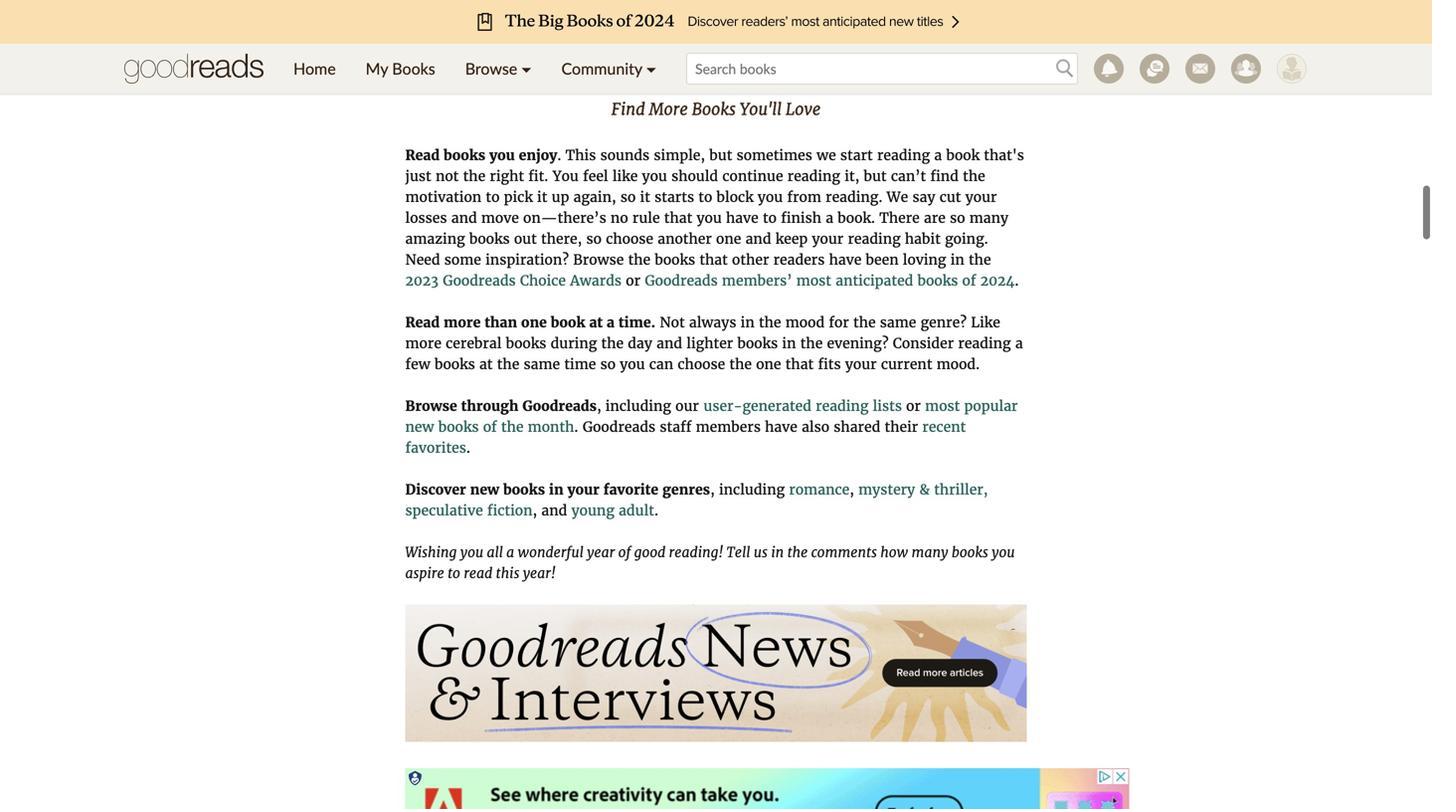Task type: locate. For each thing, give the bounding box(es) containing it.
the right find
[[963, 167, 986, 185]]

browse ▾ button
[[450, 44, 547, 94]]

loving
[[903, 251, 947, 269]]

1 horizontal spatial many
[[970, 209, 1009, 227]]

browse
[[465, 59, 518, 78], [573, 251, 624, 269], [405, 397, 457, 415]]

one up the other
[[716, 230, 742, 248]]

2 vertical spatial have
[[765, 418, 798, 436]]

new
[[405, 418, 434, 436], [470, 481, 500, 499]]

at up the during
[[590, 314, 603, 331]]

. for . this sounds simple, but sometimes we start reading a book that's just not the right fit. you feel like you should continue reading it, but can't find the motivation to pick it up again, so it starts to block you from reading. we say cut your losses and move on—there's no rule that you have to finish a book. there are so many amazing books out there, so choose another one and keep your reading habit going. need some inspiration? browse the books that other readers have been loving in the 2023 goodreads choice awards or goodreads members' most anticipated books of 2024 .
[[558, 146, 562, 164]]

to inside wishing you all a wonderful year of good reading! tell us in the comments how many books you aspire to read this year!
[[448, 564, 461, 582]]

0 vertical spatial including
[[606, 397, 672, 415]]

losses
[[405, 209, 447, 227]]

most inside . this sounds simple, but sometimes we start reading a book that's just not the right fit. you feel like you should continue reading it, but can't find the motivation to pick it up again, so it starts to block you from reading. we say cut your losses and move on—there's no rule that you have to finish a book. there are so many amazing books out there, so choose another one and keep your reading habit going. need some inspiration? browse the books that other readers have been loving in the 2023 goodreads choice awards or goodreads members' most anticipated books of 2024 .
[[797, 272, 832, 290]]

0 horizontal spatial one
[[521, 314, 547, 331]]

1 read from the top
[[405, 146, 440, 164]]

this
[[496, 564, 520, 582]]

of inside most popular new books of the month
[[483, 418, 497, 436]]

reading
[[878, 146, 931, 164], [788, 167, 841, 185], [848, 230, 901, 248], [959, 334, 1012, 352], [816, 397, 869, 415]]

books inside discover new books in your favorite genres , including romance , mystery & thriller , speculative fiction , and young adult .
[[503, 481, 545, 499]]

browse inside popup button
[[465, 59, 518, 78]]

0 horizontal spatial at
[[480, 355, 493, 373]]

browse up favorites
[[405, 397, 457, 415]]

, right & at bottom
[[984, 481, 989, 499]]

but up should
[[710, 146, 733, 164]]

1 vertical spatial book
[[551, 314, 586, 331]]

many
[[970, 209, 1009, 227], [912, 543, 949, 561]]

2 horizontal spatial browse
[[573, 251, 624, 269]]

2 horizontal spatial of
[[963, 272, 977, 290]]

it,
[[845, 167, 860, 185]]

one
[[716, 230, 742, 248], [521, 314, 547, 331], [756, 355, 782, 373]]

a inside not always in the mood for the same genre? like more cerebral books during the day and lighter books in the evening? consider reading a few books at the same time so you can choose the one that fits your current mood.
[[1016, 334, 1024, 352]]

▾ inside popup button
[[522, 59, 532, 78]]

in down month
[[549, 481, 564, 499]]

Search for books to add to your shelves search field
[[687, 53, 1079, 85]]

1 horizontal spatial ▾
[[647, 59, 657, 78]]

books down move
[[470, 230, 510, 248]]

same
[[880, 314, 917, 331], [524, 355, 560, 373]]

, up wonderful
[[533, 502, 538, 520]]

browse for ▾
[[465, 59, 518, 78]]

0 horizontal spatial but
[[710, 146, 733, 164]]

▾ for community ▾
[[647, 59, 657, 78]]

0 vertical spatial many
[[970, 209, 1009, 227]]

1 horizontal spatial that
[[700, 251, 728, 269]]

1 horizontal spatial or
[[907, 397, 921, 415]]

block
[[717, 188, 754, 206]]

1 vertical spatial read
[[405, 314, 440, 331]]

more up few
[[405, 334, 442, 352]]

▾
[[522, 59, 532, 78], [647, 59, 657, 78]]

and down not
[[657, 334, 683, 352]]

1 horizontal spatial including
[[719, 481, 785, 499]]

motivation
[[405, 188, 482, 206]]

2 vertical spatial of
[[619, 543, 631, 561]]

in down going.
[[951, 251, 965, 269]]

0 horizontal spatial choose
[[606, 230, 654, 248]]

for
[[829, 314, 850, 331]]

advertisement element
[[405, 768, 1130, 809]]

fiction
[[487, 502, 533, 520]]

2 vertical spatial one
[[756, 355, 782, 373]]

at down cerebral
[[480, 355, 493, 373]]

john smith image
[[1278, 54, 1308, 84]]

books up favorites
[[439, 418, 479, 436]]

Search books text field
[[687, 53, 1079, 85]]

we
[[887, 188, 909, 206]]

. for . goodreads staff members have also shared their
[[575, 418, 579, 436]]

so
[[621, 188, 636, 206], [950, 209, 966, 227], [587, 230, 602, 248], [601, 355, 616, 373]]

the down through
[[501, 418, 524, 436]]

0 horizontal spatial of
[[483, 418, 497, 436]]

1 vertical spatial browse
[[573, 251, 624, 269]]

of right the 'year'
[[619, 543, 631, 561]]

1 vertical spatial books
[[692, 99, 736, 120]]

a inside wishing you all a wonderful year of good reading! tell us in the comments how many books you aspire to read this year!
[[507, 543, 515, 561]]

it left up
[[537, 188, 548, 206]]

reading down like
[[959, 334, 1012, 352]]

1 horizontal spatial choose
[[678, 355, 726, 373]]

community ▾ button
[[547, 44, 672, 94]]

goodreads
[[443, 272, 516, 290], [645, 272, 718, 290], [523, 397, 597, 415], [583, 418, 656, 436]]

1 ▾ from the left
[[522, 59, 532, 78]]

2 read from the top
[[405, 314, 440, 331]]

their
[[885, 418, 919, 436]]

books down loving
[[918, 272, 959, 290]]

your up young
[[568, 481, 600, 499]]

move
[[482, 209, 519, 227]]

0 vertical spatial book
[[947, 146, 980, 164]]

goodreads down some
[[443, 272, 516, 290]]

books down the 'another'
[[655, 251, 696, 269]]

1 horizontal spatial new
[[470, 481, 500, 499]]

0 vertical spatial one
[[716, 230, 742, 248]]

of
[[963, 272, 977, 290], [483, 418, 497, 436], [619, 543, 631, 561]]

1 horizontal spatial browse
[[465, 59, 518, 78]]

how
[[881, 543, 909, 561]]

0 horizontal spatial ▾
[[522, 59, 532, 78]]

▾ up more
[[647, 59, 657, 78]]

books right my
[[392, 59, 436, 78]]

us
[[754, 543, 768, 561]]

1 vertical spatial same
[[524, 355, 560, 373]]

many up going.
[[970, 209, 1009, 227]]

1 horizontal spatial most
[[926, 397, 961, 415]]

in inside wishing you all a wonderful year of good reading! tell us in the comments how many books you aspire to read this year!
[[771, 543, 784, 561]]

one right than
[[521, 314, 547, 331]]

rule
[[633, 209, 660, 227]]

0 horizontal spatial books
[[392, 59, 436, 78]]

awards
[[570, 272, 622, 290]]

in down mood
[[783, 334, 797, 352]]

fits
[[818, 355, 841, 373]]

0 horizontal spatial many
[[912, 543, 949, 561]]

0 horizontal spatial browse
[[405, 397, 457, 415]]

or up their on the bottom of the page
[[907, 397, 921, 415]]

including inside discover new books in your favorite genres , including romance , mystery & thriller , speculative fiction , and young adult .
[[719, 481, 785, 499]]

book up the during
[[551, 314, 586, 331]]

have up goodreads members' most anticipated books of 2024 link on the top
[[829, 251, 862, 269]]

the down rule
[[628, 251, 651, 269]]

0 horizontal spatial or
[[626, 272, 641, 290]]

1 vertical spatial at
[[480, 355, 493, 373]]

reading up can't
[[878, 146, 931, 164]]

1 horizontal spatial it
[[640, 188, 651, 206]]

goodreads members' most anticipated books of 2024 link
[[645, 272, 1015, 290]]

1 vertical spatial choose
[[678, 355, 726, 373]]

young
[[572, 502, 615, 520]]

0 horizontal spatial more
[[405, 334, 442, 352]]

so right 'time'
[[601, 355, 616, 373]]

many right how
[[912, 543, 949, 561]]

cerebral
[[446, 334, 502, 352]]

and left young
[[542, 502, 568, 520]]

read
[[464, 564, 493, 582]]

you
[[490, 146, 515, 164], [642, 167, 668, 185], [758, 188, 783, 206], [697, 209, 722, 227], [620, 355, 645, 373], [460, 543, 484, 561], [992, 543, 1016, 561]]

2 ▾ from the left
[[647, 59, 657, 78]]

0 vertical spatial books
[[392, 59, 436, 78]]

2 horizontal spatial one
[[756, 355, 782, 373]]

that's
[[984, 146, 1025, 164]]

menu
[[279, 44, 672, 94]]

that
[[664, 209, 693, 227], [700, 251, 728, 269], [786, 355, 814, 373]]

1 vertical spatial more
[[405, 334, 442, 352]]

▾ inside dropdown button
[[647, 59, 657, 78]]

0 horizontal spatial book
[[551, 314, 586, 331]]

adult
[[619, 502, 655, 520]]

most down readers
[[797, 272, 832, 290]]

choose down lighter
[[678, 355, 726, 373]]

sometimes
[[737, 146, 813, 164]]

recent favorites link
[[405, 418, 967, 457]]

the down the read books you enjoy at the left of page
[[463, 167, 486, 185]]

read books you enjoy
[[405, 146, 558, 164]]

more up cerebral
[[444, 314, 481, 331]]

to up keep
[[763, 209, 777, 227]]

have down block
[[726, 209, 759, 227]]

your down finish
[[812, 230, 844, 248]]

but right it,
[[864, 167, 887, 185]]

notifications image
[[1095, 54, 1124, 84]]

user-
[[704, 397, 743, 415]]

0 vertical spatial of
[[963, 272, 977, 290]]

from
[[788, 188, 822, 206]]

books down cerebral
[[435, 355, 475, 373]]

or right awards
[[626, 272, 641, 290]]

1 vertical spatial have
[[829, 251, 862, 269]]

books right more
[[692, 99, 736, 120]]

1 horizontal spatial but
[[864, 167, 887, 185]]

0 vertical spatial new
[[405, 418, 434, 436]]

a right all
[[507, 543, 515, 561]]

1 horizontal spatial same
[[880, 314, 917, 331]]

0 vertical spatial browse
[[465, 59, 518, 78]]

1 horizontal spatial have
[[765, 418, 798, 436]]

our
[[676, 397, 699, 415]]

mood.
[[937, 355, 980, 373]]

in
[[951, 251, 965, 269], [741, 314, 755, 331], [783, 334, 797, 352], [549, 481, 564, 499], [771, 543, 784, 561]]

readers
[[774, 251, 825, 269]]

0 vertical spatial but
[[710, 146, 733, 164]]

have down generated
[[765, 418, 798, 436]]

1 vertical spatial of
[[483, 418, 497, 436]]

more
[[444, 314, 481, 331], [405, 334, 442, 352]]

1 vertical spatial that
[[700, 251, 728, 269]]

1 horizontal spatial of
[[619, 543, 631, 561]]

new inside discover new books in your favorite genres , including romance , mystery & thriller , speculative fiction , and young adult .
[[470, 481, 500, 499]]

2 vertical spatial browse
[[405, 397, 457, 415]]

so down like
[[621, 188, 636, 206]]

including up staff
[[606, 397, 672, 415]]

but
[[710, 146, 733, 164], [864, 167, 887, 185]]

0 vertical spatial more
[[444, 314, 481, 331]]

a left book.
[[826, 209, 834, 227]]

. inside discover new books in your favorite genres , including romance , mystery & thriller , speculative fiction , and young adult .
[[655, 502, 659, 520]]

2 it from the left
[[640, 188, 651, 206]]

lighter
[[687, 334, 734, 352]]

reading up "from"
[[788, 167, 841, 185]]

no
[[611, 209, 629, 227]]

1 vertical spatial or
[[907, 397, 921, 415]]

one up generated
[[756, 355, 782, 373]]

0 horizontal spatial same
[[524, 355, 560, 373]]

inbox image
[[1186, 54, 1216, 84]]

0 horizontal spatial that
[[664, 209, 693, 227]]

mystery
[[859, 481, 916, 499]]

1 horizontal spatial one
[[716, 230, 742, 248]]

year!
[[523, 564, 556, 582]]

▾ left community
[[522, 59, 532, 78]]

0 horizontal spatial most
[[797, 272, 832, 290]]

have
[[726, 209, 759, 227], [829, 251, 862, 269], [765, 418, 798, 436]]

1 horizontal spatial books
[[692, 99, 736, 120]]

that left the fits
[[786, 355, 814, 373]]

2 horizontal spatial that
[[786, 355, 814, 373]]

books inside most popular new books of the month
[[439, 418, 479, 436]]

and
[[451, 209, 477, 227], [746, 230, 772, 248], [657, 334, 683, 352], [542, 502, 568, 520]]

1 horizontal spatial book
[[947, 146, 980, 164]]

books
[[444, 146, 486, 164], [470, 230, 510, 248], [655, 251, 696, 269], [918, 272, 959, 290], [506, 334, 547, 352], [738, 334, 778, 352], [435, 355, 475, 373], [439, 418, 479, 436], [503, 481, 545, 499], [952, 543, 989, 561]]

so right there,
[[587, 230, 602, 248]]

most up recent
[[926, 397, 961, 415]]

or
[[626, 272, 641, 290], [907, 397, 921, 415]]

read for read books you enjoy
[[405, 146, 440, 164]]

book inside . this sounds simple, but sometimes we start reading a book that's just not the right fit. you feel like you should continue reading it, but can't find the motivation to pick it up again, so it starts to block you from reading. we say cut your losses and move on—there's no rule that you have to finish a book. there are so many amazing books out there, so choose another one and keep your reading habit going. need some inspiration? browse the books that other readers have been loving in the 2023 goodreads choice awards or goodreads members' most anticipated books of 2024 .
[[947, 146, 980, 164]]

going.
[[945, 230, 989, 248]]

0 vertical spatial or
[[626, 272, 641, 290]]

books up fiction
[[503, 481, 545, 499]]

same down the during
[[524, 355, 560, 373]]

0 horizontal spatial it
[[537, 188, 548, 206]]

that down starts
[[664, 209, 693, 227]]

day
[[628, 334, 653, 352]]

1 horizontal spatial at
[[590, 314, 603, 331]]

there,
[[541, 230, 582, 248]]

choose inside not always in the mood for the same genre? like more cerebral books during the day and lighter books in the evening? consider reading a few books at the same time so you can choose the one that fits your current mood.
[[678, 355, 726, 373]]

&
[[920, 481, 930, 499]]

0 vertical spatial read
[[405, 146, 440, 164]]

browse up awards
[[573, 251, 624, 269]]

1 vertical spatial including
[[719, 481, 785, 499]]

you inside not always in the mood for the same genre? like more cerebral books during the day and lighter books in the evening? consider reading a few books at the same time so you can choose the one that fits your current mood.
[[620, 355, 645, 373]]

it
[[537, 188, 548, 206], [640, 188, 651, 206]]

0 vertical spatial choose
[[606, 230, 654, 248]]

one inside not always in the mood for the same genre? like more cerebral books during the day and lighter books in the evening? consider reading a few books at the same time so you can choose the one that fits your current mood.
[[756, 355, 782, 373]]

the right us
[[788, 543, 808, 561]]

to up move
[[486, 188, 500, 206]]

in right always
[[741, 314, 755, 331]]

in right us
[[771, 543, 784, 561]]

can't
[[891, 167, 927, 185]]

the down mood
[[801, 334, 823, 352]]

new up favorites
[[405, 418, 434, 436]]

generated
[[743, 397, 812, 415]]

.
[[558, 146, 562, 164], [1015, 272, 1019, 290], [575, 418, 579, 436], [467, 439, 471, 457], [655, 502, 659, 520]]

0 horizontal spatial new
[[405, 418, 434, 436]]

the up evening? on the top right
[[854, 314, 876, 331]]

amazing
[[405, 230, 465, 248]]

books down thriller
[[952, 543, 989, 561]]

1 vertical spatial many
[[912, 543, 949, 561]]

of left 2024
[[963, 272, 977, 290]]

0 vertical spatial most
[[797, 272, 832, 290]]

0 vertical spatial have
[[726, 209, 759, 227]]

browse up the read books you enjoy at the left of page
[[465, 59, 518, 78]]

new up speculative fiction link in the left bottom of the page
[[470, 481, 500, 499]]

the down lighter
[[730, 355, 752, 373]]

same up consider
[[880, 314, 917, 331]]

choose
[[606, 230, 654, 248], [678, 355, 726, 373]]

including down . goodreads staff members have also shared their
[[719, 481, 785, 499]]

in inside discover new books in your favorite genres , including romance , mystery & thriller , speculative fiction , and young adult .
[[549, 481, 564, 499]]

that down the 'another'
[[700, 251, 728, 269]]

2 vertical spatial that
[[786, 355, 814, 373]]

find
[[612, 99, 645, 120]]

current
[[881, 355, 933, 373]]

recent
[[923, 418, 967, 436]]

popular
[[965, 397, 1018, 415]]

reading up the been
[[848, 230, 901, 248]]

read down '2023'
[[405, 314, 440, 331]]

new inside most popular new books of the month
[[405, 418, 434, 436]]

also
[[802, 418, 830, 436]]

1 vertical spatial most
[[926, 397, 961, 415]]

read up just
[[405, 146, 440, 164]]

1 vertical spatial new
[[470, 481, 500, 499]]

it up rule
[[640, 188, 651, 206]]

choose down 'no'
[[606, 230, 654, 248]]



Task type: describe. For each thing, give the bounding box(es) containing it.
your right cut
[[966, 188, 998, 206]]

more
[[649, 99, 688, 120]]

0 horizontal spatial have
[[726, 209, 759, 227]]

menu containing home
[[279, 44, 672, 94]]

mood
[[786, 314, 825, 331]]

or inside . this sounds simple, but sometimes we start reading a book that's just not the right fit. you feel like you should continue reading it, but can't find the motivation to pick it up again, so it starts to block you from reading. we say cut your losses and move on—there's no rule that you have to finish a book. there are so many amazing books out there, so choose another one and keep your reading habit going. need some inspiration? browse the books that other readers have been loving in the 2023 goodreads choice awards or goodreads members' most anticipated books of 2024 .
[[626, 272, 641, 290]]

are
[[924, 209, 946, 227]]

you'll
[[740, 99, 782, 120]]

genres
[[663, 481, 711, 499]]

home
[[294, 59, 336, 78]]

my books link
[[351, 44, 450, 94]]

the left mood
[[759, 314, 782, 331]]

simple,
[[654, 146, 706, 164]]

there
[[880, 209, 920, 227]]

and inside discover new books in your favorite genres , including romance , mystery & thriller , speculative fiction , and young adult .
[[542, 502, 568, 520]]

friend requests image
[[1232, 54, 1262, 84]]

habit
[[905, 230, 941, 248]]

the inside most popular new books of the month
[[501, 418, 524, 436]]

browse through goodreads , including our user-generated reading lists or
[[405, 397, 926, 415]]

many inside wishing you all a wonderful year of good reading! tell us in the comments how many books you aspire to read this year!
[[912, 543, 949, 561]]

say
[[913, 188, 936, 206]]

, down the during
[[597, 397, 602, 415]]

good
[[634, 543, 666, 561]]

discover new books in your favorite genres , including romance , mystery & thriller , speculative fiction , and young adult .
[[405, 481, 989, 520]]

reading inside not always in the mood for the same genre? like more cerebral books during the day and lighter books in the evening? consider reading a few books at the same time so you can choose the one that fits your current mood.
[[959, 334, 1012, 352]]

favorites
[[405, 439, 467, 457]]

wishing you all a wonderful year of good reading! tell us in the comments how many books you aspire to read this year!
[[405, 543, 1016, 582]]

0 vertical spatial that
[[664, 209, 693, 227]]

pick
[[504, 188, 533, 206]]

most popular new books of the month
[[405, 397, 1018, 436]]

not
[[436, 167, 459, 185]]

many inside . this sounds simple, but sometimes we start reading a book that's just not the right fit. you feel like you should continue reading it, but can't find the motivation to pick it up again, so it starts to block you from reading. we say cut your losses and move on—there's no rule that you have to finish a book. there are so many amazing books out there, so choose another one and keep your reading habit going. need some inspiration? browse the books that other readers have been loving in the 2023 goodreads choice awards or goodreads members' most anticipated books of 2024 .
[[970, 209, 1009, 227]]

0 horizontal spatial including
[[606, 397, 672, 415]]

can
[[650, 355, 674, 373]]

, down recent favorites
[[711, 481, 715, 499]]

inspiration?
[[486, 251, 569, 269]]

books down read more than one book at a time.
[[506, 334, 547, 352]]

▾ for browse ▾
[[522, 59, 532, 78]]

my books
[[366, 59, 436, 78]]

your inside discover new books in your favorite genres , including romance , mystery & thriller , speculative fiction , and young adult .
[[568, 481, 600, 499]]

evening?
[[827, 334, 889, 352]]

find
[[931, 167, 959, 185]]

so inside not always in the mood for the same genre? like more cerebral books during the day and lighter books in the evening? consider reading a few books at the same time so you can choose the one that fits your current mood.
[[601, 355, 616, 373]]

most inside most popular new books of the month
[[926, 397, 961, 415]]

goodreads down the 'another'
[[645, 272, 718, 290]]

2023
[[405, 272, 439, 290]]

right
[[490, 167, 524, 185]]

reading.
[[826, 188, 883, 206]]

to down should
[[699, 188, 713, 206]]

choose inside . this sounds simple, but sometimes we start reading a book that's just not the right fit. you feel like you should continue reading it, but can't find the motivation to pick it up again, so it starts to block you from reading. we say cut your losses and move on—there's no rule that you have to finish a book. there are so many amazing books out there, so choose another one and keep your reading habit going. need some inspiration? browse the books that other readers have been loving in the 2023 goodreads choice awards or goodreads members' most anticipated books of 2024 .
[[606, 230, 654, 248]]

goodreads down 'browse through goodreads , including our user-generated reading lists or'
[[583, 418, 656, 436]]

goodreads up month
[[523, 397, 597, 415]]

keep
[[776, 230, 808, 248]]

time
[[565, 355, 596, 373]]

should
[[672, 167, 719, 185]]

finish
[[781, 209, 822, 227]]

the down going.
[[969, 251, 992, 269]]

you
[[553, 167, 579, 185]]

again,
[[574, 188, 617, 206]]

reading!
[[669, 543, 724, 561]]

not always in the mood for the same genre? like more cerebral books during the day and lighter books in the evening? consider reading a few books at the same time so you can choose the one that fits your current mood.
[[405, 314, 1024, 373]]

recent favorites
[[405, 418, 967, 457]]

and down motivation
[[451, 209, 477, 227]]

books inside wishing you all a wonderful year of good reading! tell us in the comments how many books you aspire to read this year!
[[952, 543, 989, 561]]

, link
[[984, 481, 989, 499]]

another
[[658, 230, 712, 248]]

your inside not always in the mood for the same genre? like more cerebral books during the day and lighter books in the evening? consider reading a few books at the same time so you can choose the one that fits your current mood.
[[846, 355, 877, 373]]

1 vertical spatial one
[[521, 314, 547, 331]]

read for read more than one book at a time.
[[405, 314, 440, 331]]

browse inside . this sounds simple, but sometimes we start reading a book that's just not the right fit. you feel like you should continue reading it, but can't find the motivation to pick it up again, so it starts to block you from reading. we say cut your losses and move on—there's no rule that you have to finish a book. there are so many amazing books out there, so choose another one and keep your reading habit going. need some inspiration? browse the books that other readers have been loving in the 2023 goodreads choice awards or goodreads members' most anticipated books of 2024 .
[[573, 251, 624, 269]]

of inside wishing you all a wonderful year of good reading! tell us in the comments how many books you aspire to read this year!
[[619, 543, 631, 561]]

consider
[[893, 334, 954, 352]]

books right lighter
[[738, 334, 778, 352]]

lists
[[873, 397, 902, 415]]

browse ▾
[[465, 59, 532, 78]]

been
[[866, 251, 899, 269]]

1 horizontal spatial more
[[444, 314, 481, 331]]

discover
[[405, 481, 466, 499]]

anticipated
[[836, 272, 914, 290]]

mystery & thriller link
[[859, 481, 984, 499]]

not
[[660, 314, 685, 331]]

cut
[[940, 188, 962, 206]]

. for .
[[467, 439, 471, 457]]

up
[[552, 188, 570, 206]]

of inside . this sounds simple, but sometimes we start reading a book that's just not the right fit. you feel like you should continue reading it, but can't find the motivation to pick it up again, so it starts to block you from reading. we say cut your losses and move on—there's no rule that you have to finish a book. there are so many amazing books out there, so choose another one and keep your reading habit going. need some inspiration? browse the books that other readers have been loving in the 2023 goodreads choice awards or goodreads members' most anticipated books of 2024 .
[[963, 272, 977, 290]]

staff
[[660, 418, 692, 436]]

read more than one book at a time.
[[405, 314, 656, 331]]

shared
[[834, 418, 881, 436]]

, left mystery
[[850, 481, 855, 499]]

my
[[366, 59, 388, 78]]

tell
[[727, 543, 751, 561]]

. goodreads staff members have also shared their
[[575, 418, 923, 436]]

so down cut
[[950, 209, 966, 227]]

members
[[696, 418, 761, 436]]

time.
[[619, 314, 656, 331]]

comments
[[812, 543, 878, 561]]

my group discussions image
[[1140, 54, 1170, 84]]

2024
[[981, 272, 1015, 290]]

1 it from the left
[[537, 188, 548, 206]]

speculative fiction link
[[405, 502, 533, 520]]

a left time.
[[607, 314, 615, 331]]

through
[[461, 397, 519, 415]]

the left day
[[602, 334, 624, 352]]

few
[[405, 355, 431, 373]]

more inside not always in the mood for the same genre? like more cerebral books during the day and lighter books in the evening? consider reading a few books at the same time so you can choose the one that fits your current mood.
[[405, 334, 442, 352]]

and up the other
[[746, 230, 772, 248]]

the inside wishing you all a wonderful year of good reading! tell us in the comments how many books you aspire to read this year!
[[788, 543, 808, 561]]

sounds
[[601, 146, 650, 164]]

favorite
[[604, 481, 659, 499]]

books up not
[[444, 146, 486, 164]]

0 vertical spatial at
[[590, 314, 603, 331]]

need
[[405, 251, 440, 269]]

year
[[587, 543, 615, 561]]

one inside . this sounds simple, but sometimes we start reading a book that's just not the right fit. you feel like you should continue reading it, but can't find the motivation to pick it up again, so it starts to block you from reading. we say cut your losses and move on—there's no rule that you have to finish a book. there are so many amazing books out there, so choose another one and keep your reading habit going. need some inspiration? browse the books that other readers have been loving in the 2023 goodreads choice awards or goodreads members' most anticipated books of 2024 .
[[716, 230, 742, 248]]

than
[[485, 314, 517, 331]]

reading up shared
[[816, 397, 869, 415]]

love
[[786, 99, 821, 120]]

a up find
[[935, 146, 943, 164]]

we
[[817, 146, 837, 164]]

the down cerebral
[[497, 355, 520, 373]]

on—there's
[[523, 209, 607, 227]]

wonderful
[[518, 543, 584, 561]]

wishing
[[405, 543, 457, 561]]

always
[[689, 314, 737, 331]]

that inside not always in the mood for the same genre? like more cerebral books during the day and lighter books in the evening? consider reading a few books at the same time so you can choose the one that fits your current mood.
[[786, 355, 814, 373]]

some
[[445, 251, 482, 269]]

in inside . this sounds simple, but sometimes we start reading a book that's just not the right fit. you feel like you should continue reading it, but can't find the motivation to pick it up again, so it starts to block you from reading. we say cut your losses and move on—there's no rule that you have to finish a book. there are so many amazing books out there, so choose another one and keep your reading habit going. need some inspiration? browse the books that other readers have been loving in the 2023 goodreads choice awards or goodreads members' most anticipated books of 2024 .
[[951, 251, 965, 269]]

aspire
[[405, 564, 445, 582]]

and inside not always in the mood for the same genre? like more cerebral books during the day and lighter books in the evening? consider reading a few books at the same time so you can choose the one that fits your current mood.
[[657, 334, 683, 352]]

at inside not always in the mood for the same genre? like more cerebral books during the day and lighter books in the evening? consider reading a few books at the same time so you can choose the one that fits your current mood.
[[480, 355, 493, 373]]

2 horizontal spatial have
[[829, 251, 862, 269]]

1 vertical spatial but
[[864, 167, 887, 185]]

browse for through
[[405, 397, 457, 415]]

home link
[[279, 44, 351, 94]]

during
[[551, 334, 597, 352]]

start
[[841, 146, 873, 164]]

like
[[971, 314, 1001, 331]]

0 vertical spatial same
[[880, 314, 917, 331]]

2023 goodreads choice awards link
[[405, 272, 622, 290]]

young adult link
[[572, 502, 655, 520]]



Task type: vqa. For each thing, say whether or not it's contained in the screenshot.
the left the And
no



